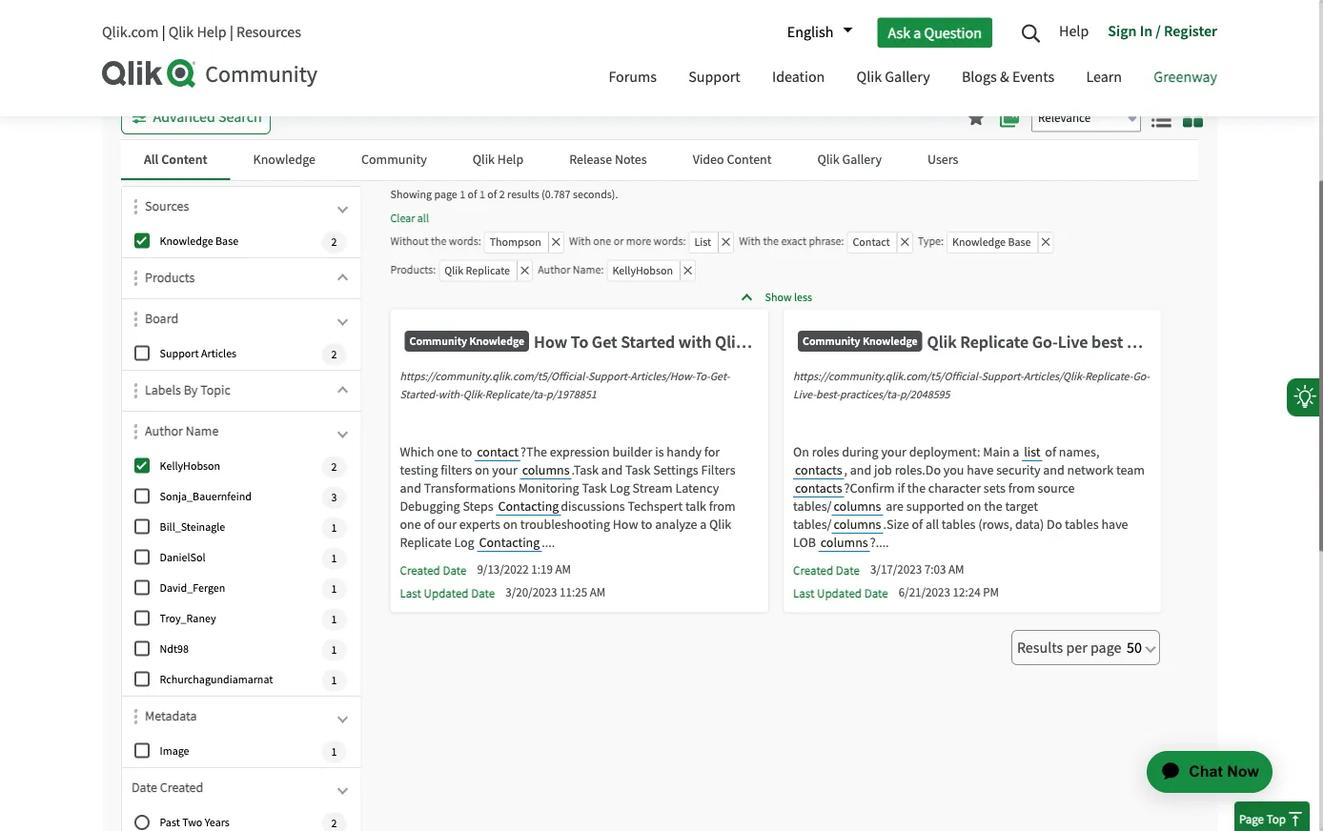 Task type: vqa. For each thing, say whether or not it's contained in the screenshot.
us,
no



Task type: locate. For each thing, give the bounding box(es) containing it.
all inside showing page 1 of 1 of 2 results (0.787 seconds) . clear all
[[417, 211, 429, 226]]

1 horizontal spatial on
[[503, 516, 518, 533]]

a right ask on the right top of the page
[[914, 23, 921, 42]]

0 vertical spatial one
[[593, 235, 611, 249]]

?....
[[870, 534, 889, 552]]

columns left ?....
[[821, 534, 868, 552]]

0 horizontal spatial on
[[475, 462, 490, 479]]

1 horizontal spatial content
[[727, 151, 772, 168]]

on inside ?the expression builder is handy for testing filters on your
[[475, 462, 490, 479]]

settings
[[653, 462, 699, 479]]

support-
[[588, 370, 631, 385], [982, 370, 1024, 385]]

https://community.qlik.com/t5/official- up qlik-
[[400, 370, 588, 385]]

support- inside https://community.qlik.com/t5/official-support-articles/qlik-replicate-go- live-best-practices/ta-p/2048595
[[982, 370, 1024, 385]]

tables down the supported
[[942, 516, 976, 533]]

0 horizontal spatial created
[[160, 779, 203, 797]]

all right clear
[[417, 211, 429, 226]]

1 vertical spatial support
[[160, 347, 199, 362]]

3/17/2023 7:03 am
[[870, 563, 964, 578]]

support- down community knowledge how to get started with qlik replicate on the top of page
[[588, 370, 631, 385]]

0 horizontal spatial support
[[160, 347, 199, 362]]

1:19
[[531, 563, 553, 578]]

a
[[914, 23, 921, 42], [1013, 444, 1020, 461], [700, 516, 707, 533]]

labels
[[145, 382, 181, 399]]

notes
[[615, 151, 647, 168]]

products right sort filter icon on the top of the page
[[145, 269, 195, 287]]

a inside "discussions techspert talk from one of our experts on troubleshooting how to analyze a qlik replicate log"
[[700, 516, 707, 533]]

1 vertical spatial have
[[1102, 516, 1128, 533]]

1 horizontal spatial |
[[230, 22, 233, 42]]

content right all
[[161, 151, 207, 168]]

support
[[689, 67, 741, 87], [160, 347, 199, 362]]

and up the source
[[1043, 462, 1065, 479]]

3/20/2023 11:25 am
[[506, 585, 606, 601]]

1 sort filter image from the top
[[134, 200, 138, 215]]

1 horizontal spatial gallery
[[885, 67, 930, 87]]

blogs & events button
[[948, 51, 1069, 107]]

1 horizontal spatial all
[[926, 516, 939, 533]]

created up two
[[160, 779, 203, 797]]

latency
[[675, 480, 719, 497]]

video content
[[693, 151, 772, 168]]

last updated date down 9/13/2022
[[400, 586, 495, 602]]

community down resources
[[205, 60, 318, 89]]

1 horizontal spatial help
[[498, 151, 524, 168]]

if
[[898, 480, 905, 497]]

2 for past two years
[[331, 817, 337, 831]]

1 horizontal spatial author
[[538, 263, 571, 277]]

of down the qlik help button
[[468, 188, 477, 203]]

a down talk
[[700, 516, 707, 533]]

last updated date for qlik
[[793, 586, 888, 602]]

1 tables from the left
[[942, 516, 976, 533]]

4 sort filter image from the top
[[134, 425, 138, 440]]

2 support- from the left
[[982, 370, 1024, 385]]

name down with one or more words :
[[573, 263, 601, 277]]

0 horizontal spatial have
[[967, 462, 994, 479]]

to up "filters" on the left of the page
[[461, 444, 472, 461]]

✕ for kellyhobson
[[684, 264, 692, 278]]

1 horizontal spatial support
[[689, 67, 741, 87]]

0 horizontal spatial author
[[145, 423, 183, 440]]

base right type :
[[1008, 236, 1031, 250]]

0 horizontal spatial a
[[700, 516, 707, 533]]

1 horizontal spatial log
[[610, 480, 630, 497]]

✕ for contact
[[901, 236, 909, 250]]

contacting
[[498, 498, 559, 515], [479, 534, 540, 552]]

: down the without the words :
[[433, 263, 436, 277]]

on inside are supported on the target tables/
[[967, 498, 982, 515]]

tables/ inside ?confirm if the character sets from source tables/
[[793, 498, 832, 515]]

sort filter image left metadata
[[134, 710, 138, 725]]

1 last from the left
[[400, 586, 421, 602]]

created date down our
[[400, 563, 467, 579]]

showing
[[390, 188, 432, 203]]

1 horizontal spatial base
[[1008, 236, 1031, 250]]

from right talk
[[709, 498, 736, 515]]

troy_raney
[[160, 612, 216, 627]]

0 vertical spatial tables/
[[793, 498, 832, 515]]

5 sort filter image from the top
[[134, 710, 138, 725]]

last for how to get started with qlik replicate
[[400, 586, 421, 602]]

updated down the columns ?....
[[817, 586, 862, 602]]

2 vertical spatial a
[[700, 516, 707, 533]]

2 https://community.qlik.com/t5/official- from the left
[[793, 370, 982, 385]]

https://community.qlik.com/t5/official- inside the https://community.qlik.com/t5/official-support-articles/how-to-get- started-with-qlik-replicate/ta-p/1978851
[[400, 370, 588, 385]]

support- down community knowledge qlik replicate go-live best practices at the top of page
[[982, 370, 1024, 385]]

0 horizontal spatial help
[[197, 22, 227, 42]]

replicate down our
[[400, 534, 452, 552]]

0 horizontal spatial gallery
[[842, 151, 882, 168]]

replicate
[[466, 264, 510, 278], [748, 332, 817, 353], [960, 332, 1029, 353], [400, 534, 452, 552]]

1 vertical spatial how
[[613, 516, 638, 533]]

0 horizontal spatial kellyhobson
[[160, 459, 220, 474]]

0 horizontal spatial to
[[461, 444, 472, 461]]

0 vertical spatial how
[[534, 332, 568, 353]]

2 vertical spatial on
[[503, 516, 518, 533]]

0 horizontal spatial content
[[161, 151, 207, 168]]

your inside ?the expression builder is handy for testing filters on your
[[492, 462, 518, 479]]

0 vertical spatial gallery
[[885, 67, 930, 87]]

resources link
[[236, 22, 301, 42]]

1 horizontal spatial have
[[1102, 516, 1128, 533]]

author name button
[[145, 422, 351, 451]]

knowledge
[[253, 151, 316, 168], [160, 234, 213, 249], [953, 236, 1006, 250], [470, 334, 524, 349], [863, 334, 918, 349]]

one down debugging
[[400, 516, 421, 533]]

0 vertical spatial search
[[1136, 31, 1180, 51]]

2 inside showing page 1 of 1 of 2 results (0.787 seconds) . clear all
[[499, 188, 505, 203]]

am right 1:19
[[555, 563, 571, 578]]

go- down practices
[[1133, 370, 1150, 385]]

1 vertical spatial one
[[437, 444, 458, 461]]

tables/
[[793, 498, 832, 515], [793, 516, 832, 533]]

support up labels by topic
[[160, 347, 199, 362]]

0 vertical spatial contacting
[[498, 498, 559, 515]]

1 tables/ from the top
[[793, 498, 832, 515]]

1 vertical spatial a
[[1013, 444, 1020, 461]]

12:24
[[953, 585, 981, 601]]

to down techspert
[[641, 516, 653, 533]]

content right video at top
[[727, 151, 772, 168]]

content inside button
[[161, 151, 207, 168]]

1 horizontal spatial support-
[[982, 370, 1024, 385]]

1 vertical spatial go-
[[1133, 370, 1150, 385]]

(rows,
[[979, 516, 1013, 533]]

.task and task settings filters and transformations monitoring task log stream latency debugging steps
[[400, 462, 736, 515]]

knowledge base right type :
[[953, 236, 1031, 250]]

2 content from the left
[[727, 151, 772, 168]]

with for with one or more words :
[[569, 235, 591, 249]]

on inside "discussions techspert talk from one of our experts on troubleshooting how to analyze a qlik replicate log"
[[503, 516, 518, 533]]

created date down "lob"
[[793, 563, 860, 579]]

log up discussions
[[610, 480, 630, 497]]

on down character
[[967, 498, 982, 515]]

0 horizontal spatial with
[[569, 235, 591, 249]]

2 updated from the left
[[817, 586, 862, 602]]

task down builder
[[626, 462, 651, 479]]

contacting up 9/13/2022
[[479, 534, 540, 552]]

kellyhobson up sonja_bauernfeind
[[160, 459, 220, 474]]

0 vertical spatial qlik gallery
[[857, 67, 930, 87]]

0 horizontal spatial words
[[449, 235, 478, 249]]

your down contact
[[492, 462, 518, 479]]

1 content from the left
[[161, 151, 207, 168]]

sort filter image left author name
[[134, 425, 138, 440]]

content inside "button"
[[727, 151, 772, 168]]

a inside 'on roles during your deployment: main a list of names, contacts , and job roles.do you have security and network team contacts'
[[1013, 444, 1020, 461]]

1 vertical spatial all
[[926, 516, 939, 533]]

updated down our
[[424, 586, 469, 602]]

1 vertical spatial from
[[709, 498, 736, 515]]

qlik up showing page 1 of 1 of 2 results (0.787 seconds) . clear all
[[473, 151, 495, 168]]

0 vertical spatial from
[[1009, 480, 1035, 497]]

to
[[461, 444, 472, 461], [641, 516, 653, 533]]

qlik gallery up phrase
[[818, 151, 882, 168]]

2 with from the left
[[739, 235, 761, 249]]

all content button
[[121, 141, 230, 181]]

clear
[[390, 211, 415, 226]]

columns up the columns ?....
[[834, 516, 881, 533]]

1 for danielsol
[[331, 552, 337, 566]]

created down our
[[400, 563, 440, 579]]

of left the results
[[488, 188, 497, 203]]

menu bar containing forums
[[594, 51, 1232, 107]]

0 horizontal spatial go-
[[1032, 332, 1058, 353]]

the
[[431, 235, 447, 249], [763, 235, 779, 249], [908, 480, 926, 497], [984, 498, 1003, 515]]

have
[[967, 462, 994, 479], [1102, 516, 1128, 533]]

during
[[842, 444, 879, 461]]

2 last updated date from the left
[[793, 586, 888, 602]]

0 vertical spatial name
[[573, 263, 601, 277]]

am right 7:03
[[949, 563, 964, 578]]

1 https://community.qlik.com/t5/official- from the left
[[400, 370, 588, 385]]

0 horizontal spatial |
[[162, 22, 165, 42]]

with left exact
[[739, 235, 761, 249]]

1 vertical spatial name
[[186, 423, 219, 440]]

.task
[[572, 462, 599, 479]]

qlik
[[168, 22, 194, 42], [857, 67, 882, 87], [473, 151, 495, 168], [818, 151, 840, 168], [445, 264, 464, 278], [715, 332, 745, 353], [927, 332, 957, 353], [709, 516, 732, 533]]

stream
[[633, 480, 673, 497]]

task up discussions
[[582, 480, 607, 497]]

https://community.qlik.com/t5/official- for qlik
[[793, 370, 982, 385]]

blogs
[[962, 67, 997, 87]]

of inside .size of all tables (rows, data) do tables have lob
[[912, 516, 923, 533]]

monitoring
[[518, 480, 579, 497]]

knowledge inside community knowledge qlik replicate go-live best practices
[[863, 334, 918, 349]]

0 vertical spatial contacts
[[795, 462, 842, 479]]

author inside button
[[145, 423, 183, 440]]

community up showing
[[361, 151, 427, 168]]

1 with from the left
[[569, 235, 591, 249]]

0 horizontal spatial products
[[145, 269, 195, 287]]

date created
[[132, 779, 203, 797]]

base down sources button
[[216, 234, 238, 249]]

of right .size
[[912, 516, 923, 533]]

2 horizontal spatial am
[[949, 563, 964, 578]]

2 sort filter image from the top
[[134, 312, 138, 328]]

name inside button
[[186, 423, 219, 440]]

0 horizontal spatial page
[[434, 188, 457, 203]]

page top button
[[1235, 802, 1310, 831]]

one inside "discussions techspert talk from one of our experts on troubleshooting how to analyze a qlik replicate log"
[[400, 516, 421, 533]]

2 horizontal spatial a
[[1013, 444, 1020, 461]]

https://community.qlik.com/t5/official- up practices/ta- at the right top of page
[[793, 370, 982, 385]]

0 horizontal spatial base
[[216, 234, 238, 249]]

2 last from the left
[[793, 586, 815, 602]]

| right qlik help link
[[230, 22, 233, 42]]

columns
[[522, 462, 570, 479], [834, 498, 881, 515], [834, 516, 881, 533], [821, 534, 868, 552]]

?the expression builder is handy for testing filters on your
[[400, 444, 720, 479]]

0 vertical spatial author
[[538, 263, 571, 277]]

contact
[[853, 236, 890, 250]]

for
[[704, 444, 720, 461]]

0 horizontal spatial am
[[555, 563, 571, 578]]

https://community.qlik.com/t5/official- for how
[[400, 370, 588, 385]]

your up job
[[881, 444, 907, 461]]

2
[[499, 188, 505, 203], [331, 235, 337, 250], [331, 348, 337, 362], [331, 460, 337, 475], [331, 817, 337, 831]]

0 horizontal spatial your
[[492, 462, 518, 479]]

with one or more words :
[[569, 235, 686, 249]]

one for which
[[437, 444, 458, 461]]

1 vertical spatial tables/
[[793, 516, 832, 533]]

blogs & events
[[962, 67, 1055, 87]]

steps
[[463, 498, 494, 515]]

name for author name :
[[573, 263, 601, 277]]

to
[[571, 332, 589, 353]]

1 horizontal spatial updated
[[817, 586, 862, 602]]

articles
[[201, 347, 237, 362]]

last updated date for how
[[400, 586, 495, 602]]

community inside community knowledge how to get started with qlik replicate
[[410, 334, 467, 349]]

page right showing
[[434, 188, 457, 203]]

0 vertical spatial all
[[417, 211, 429, 226]]

name
[[573, 263, 601, 277], [186, 423, 219, 440]]

qlik inside button
[[473, 151, 495, 168]]

✕ for qlik replicate
[[521, 264, 529, 278]]

results per page 50
[[1017, 638, 1142, 658]]

?the
[[521, 444, 547, 461]]

forums button
[[594, 51, 671, 107]]

advanced search
[[153, 107, 262, 127]]

1 horizontal spatial tables
[[1065, 516, 1099, 533]]

qlik replicate go-live best practices link
[[927, 332, 1193, 363]]

qlik right "ideation"
[[857, 67, 882, 87]]

with up author name :
[[569, 235, 591, 249]]

danielsol
[[160, 551, 205, 566]]

updated for qlik
[[817, 586, 862, 602]]

date inside button
[[132, 779, 157, 797]]

0 horizontal spatial created date
[[400, 563, 467, 579]]

2 vertical spatial one
[[400, 516, 421, 533]]

updated
[[424, 586, 469, 602], [817, 586, 862, 602]]

0 vertical spatial have
[[967, 462, 994, 479]]

of
[[468, 188, 477, 203], [488, 188, 497, 203], [1045, 444, 1056, 461], [424, 516, 435, 533], [912, 516, 923, 533]]

go- inside https://community.qlik.com/t5/official-support-articles/qlik-replicate-go- live-best-practices/ta-p/2048595
[[1133, 370, 1150, 385]]

with
[[569, 235, 591, 249], [739, 235, 761, 249]]

author down thompson
[[538, 263, 571, 277]]

contacting for contacting
[[498, 498, 559, 515]]

2 tables/ from the top
[[793, 516, 832, 533]]

on up transformations
[[475, 462, 490, 479]]

sort filter image left "labels"
[[134, 384, 138, 399]]

products inside button
[[145, 269, 195, 287]]

have down team
[[1102, 516, 1128, 533]]

0 vertical spatial kellyhobson
[[613, 264, 673, 278]]

1 horizontal spatial how
[[613, 516, 638, 533]]

contacts
[[795, 462, 842, 479], [795, 480, 842, 497]]

am
[[555, 563, 571, 578], [949, 563, 964, 578], [590, 585, 606, 601]]

1 horizontal spatial go-
[[1133, 370, 1150, 385]]

: right the contact
[[941, 235, 944, 249]]

go- up articles/qlik-
[[1032, 332, 1058, 353]]

on for ?the expression builder is handy for testing filters on your
[[475, 462, 490, 479]]

help left sign
[[1059, 21, 1089, 41]]

1 horizontal spatial products
[[390, 263, 433, 277]]

0 vertical spatial your
[[881, 444, 907, 461]]

words up qlik replicate
[[449, 235, 478, 249]]

sort filter image
[[134, 271, 138, 287]]

and right ,
[[850, 462, 872, 479]]

of inside 'on roles during your deployment: main a list of names, contacts , and job roles.do you have security and network team contacts'
[[1045, 444, 1056, 461]]

3 sort filter image from the top
[[134, 384, 138, 399]]

page left 50
[[1091, 638, 1122, 658]]

gallery down ask on the right top of the page
[[885, 67, 930, 87]]

1 vertical spatial contacting
[[479, 534, 540, 552]]

qlik.com link
[[102, 22, 159, 42]]

more
[[626, 235, 651, 249]]

1 horizontal spatial kellyhobson
[[613, 264, 673, 278]]

0 vertical spatial go-
[[1032, 332, 1058, 353]]

two
[[182, 816, 202, 831]]

1 horizontal spatial https://community.qlik.com/t5/official-
[[793, 370, 982, 385]]

support button
[[674, 51, 755, 107]]

https://community.qlik.com/t5/official- inside https://community.qlik.com/t5/official-support-articles/qlik-replicate-go- live-best-practices/ta-p/2048595
[[793, 370, 982, 385]]

0 vertical spatial log
[[610, 480, 630, 497]]

users
[[928, 151, 959, 168]]

page inside showing page 1 of 1 of 2 results (0.787 seconds) . clear all
[[434, 188, 457, 203]]

knowledge up practices/ta- at the right top of page
[[863, 334, 918, 349]]

sort filter image for labels by topic
[[134, 384, 138, 399]]

contacting down monitoring
[[498, 498, 559, 515]]

1 horizontal spatial created date
[[793, 563, 860, 579]]

1 created date from the left
[[400, 563, 467, 579]]

1 last updated date from the left
[[400, 586, 495, 602]]

qlik help button
[[450, 141, 547, 179]]

2 horizontal spatial one
[[593, 235, 611, 249]]

from inside ?confirm if the character sets from source tables/
[[1009, 480, 1035, 497]]

team
[[1116, 462, 1145, 479]]

1 for troy_raney
[[331, 613, 337, 627]]

1 horizontal spatial search
[[1136, 31, 1180, 51]]

with-
[[438, 388, 463, 403]]

last down "lob"
[[793, 586, 815, 602]]

&
[[1000, 67, 1009, 87]]

0 horizontal spatial knowledge base
[[160, 234, 238, 249]]

1 vertical spatial log
[[454, 534, 475, 552]]

words right the more
[[654, 235, 683, 249]]

knowledge up sources button
[[253, 151, 316, 168]]

go- for replicate-
[[1133, 370, 1150, 385]]

help up the results
[[498, 151, 524, 168]]

1 vertical spatial your
[[492, 462, 518, 479]]

do
[[1047, 516, 1062, 533]]

sort filter image
[[134, 200, 138, 215], [134, 312, 138, 328], [134, 384, 138, 399], [134, 425, 138, 440], [134, 710, 138, 725]]

1 support- from the left
[[588, 370, 631, 385]]

gallery left the users
[[842, 151, 882, 168]]

0 horizontal spatial name
[[186, 423, 219, 440]]

1 vertical spatial page
[[1091, 638, 1122, 658]]

?confirm
[[844, 480, 895, 497]]

✕ for knowledge base
[[1042, 236, 1050, 250]]

products down without
[[390, 263, 433, 277]]

am for how
[[555, 563, 571, 578]]

| right qlik.com "link"
[[162, 22, 165, 42]]

on up contacting ....
[[503, 516, 518, 533]]

menu bar
[[594, 51, 1232, 107]]

support- for go-
[[982, 370, 1024, 385]]

qlik right with
[[715, 332, 745, 353]]

sort filter image for author name
[[134, 425, 138, 440]]

application
[[1112, 728, 1296, 816]]

of right the list
[[1045, 444, 1056, 461]]

1 horizontal spatial to
[[641, 516, 653, 533]]

https://community.qlik.com/t5/official-
[[400, 370, 588, 385], [793, 370, 982, 385]]

columns ?....
[[821, 534, 889, 552]]

debugging
[[400, 498, 460, 515]]

1 updated from the left
[[424, 586, 469, 602]]

a left the list
[[1013, 444, 1020, 461]]

support- inside the https://community.qlik.com/t5/official-support-articles/how-to-get- started-with-qlik-replicate/ta-p/1978851
[[588, 370, 631, 385]]

support for support articles
[[160, 347, 199, 362]]

sign in / register link
[[1099, 14, 1218, 51]]

0 horizontal spatial last updated date
[[400, 586, 495, 602]]

1 for bill_steinagle
[[331, 521, 337, 536]]

0 horizontal spatial updated
[[424, 586, 469, 602]]

how inside "discussions techspert talk from one of our experts on troubleshooting how to analyze a qlik replicate log"
[[613, 516, 638, 533]]

support inside dropdown button
[[689, 67, 741, 87]]

one
[[593, 235, 611, 249], [437, 444, 458, 461], [400, 516, 421, 533]]

kellyhobson down the more
[[613, 264, 673, 278]]

2 created date from the left
[[793, 563, 860, 579]]

am right 11:25
[[590, 585, 606, 601]]

created down "lob"
[[793, 563, 834, 579]]

without
[[390, 235, 429, 249]]

kellyhobson for 2
[[160, 459, 220, 474]]

0 horizontal spatial from
[[709, 498, 736, 515]]

0 horizontal spatial support-
[[588, 370, 631, 385]]

from up target
[[1009, 480, 1035, 497]]

community up with-
[[410, 334, 467, 349]]

log inside .task and task settings filters and transformations monitoring task log stream latency debugging steps
[[610, 480, 630, 497]]

sort filter image left the "board"
[[134, 312, 138, 328]]

1 horizontal spatial with
[[739, 235, 761, 249]]

labels by topic
[[145, 382, 231, 399]]

1 vertical spatial search
[[218, 107, 262, 127]]

0 horizontal spatial all
[[417, 211, 429, 226]]

1 horizontal spatial words
[[654, 235, 683, 249]]

sort filter image for sources
[[134, 200, 138, 215]]

log down experts
[[454, 534, 475, 552]]

2 horizontal spatial help
[[1059, 21, 1089, 41]]

0 horizontal spatial task
[[582, 480, 607, 497]]

type
[[918, 235, 941, 249]]

qlik gallery down ask on the right top of the page
[[857, 67, 930, 87]]

0 vertical spatial page
[[434, 188, 457, 203]]

one up "filters" on the left of the page
[[437, 444, 458, 461]]

qlik down latency
[[709, 516, 732, 533]]

created inside button
[[160, 779, 203, 797]]

1 vertical spatial contacts
[[795, 480, 842, 497]]

0 horizontal spatial search
[[218, 107, 262, 127]]

1 horizontal spatial created
[[400, 563, 440, 579]]



Task type: describe. For each thing, give the bounding box(es) containing it.
(0.787
[[542, 188, 571, 203]]

filters
[[441, 462, 472, 479]]

ask
[[888, 23, 911, 42]]

tables/ inside are supported on the target tables/
[[793, 516, 832, 533]]

2 for support articles
[[331, 348, 337, 362]]

register
[[1164, 21, 1218, 40]]

2 tables from the left
[[1065, 516, 1099, 533]]

2 words from the left
[[654, 235, 683, 249]]

kellyhobson for ✕
[[613, 264, 673, 278]]

page
[[1239, 811, 1264, 827]]

updated for how
[[424, 586, 469, 602]]

1 for david_fergen
[[331, 582, 337, 597]]

log inside "discussions techspert talk from one of our experts on troubleshooting how to analyze a qlik replicate log"
[[454, 534, 475, 552]]

1 vertical spatial task
[[582, 480, 607, 497]]

knowledge base for ✕
[[953, 236, 1031, 250]]

✕ for list
[[722, 236, 731, 250]]

support- for get
[[588, 370, 631, 385]]

or
[[614, 235, 624, 249]]

1 contacts from the top
[[795, 462, 842, 479]]

sources button
[[145, 197, 351, 225]]

of inside "discussions techspert talk from one of our experts on troubleshooting how to analyze a qlik replicate log"
[[424, 516, 435, 533]]

sort filter image for board
[[134, 312, 138, 328]]

greenway link
[[1140, 51, 1232, 107]]

1 horizontal spatial page
[[1091, 638, 1122, 658]]

with the exact phrase :
[[739, 235, 844, 249]]

.size of all tables (rows, data) do tables have lob
[[793, 516, 1128, 552]]

knowledge button
[[230, 141, 339, 179]]

knowledge inside knowledge button
[[253, 151, 316, 168]]

the inside ?confirm if the character sets from source tables/
[[908, 480, 926, 497]]

show less
[[765, 291, 812, 306]]

base for 2
[[216, 234, 238, 249]]

: left the contact
[[841, 235, 844, 249]]

products for products :
[[390, 263, 433, 277]]

learn
[[1086, 67, 1122, 87]]

the left exact
[[763, 235, 779, 249]]

support articles
[[160, 347, 237, 362]]

size image
[[1152, 108, 1172, 128]]

2 | from the left
[[230, 22, 233, 42]]

date created button
[[132, 778, 351, 807]]

qlik inside menu bar
[[857, 67, 882, 87]]

ideation
[[772, 67, 825, 87]]

community inside "link"
[[205, 60, 318, 89]]

author name :
[[538, 263, 604, 277]]

sort filter image for metadata
[[134, 710, 138, 725]]

author for author name
[[145, 423, 183, 440]]

all
[[144, 151, 159, 168]]

3/17/2023
[[870, 563, 922, 578]]

content for all content
[[161, 151, 207, 168]]

qlik gallery link
[[842, 51, 945, 107]]

: left list
[[683, 235, 686, 249]]

qlik up https://community.qlik.com/t5/official-support-articles/qlik-replicate-go- live-best-practices/ta-p/2048595
[[927, 332, 957, 353]]

events
[[1013, 67, 1055, 87]]

david_fergen
[[160, 581, 225, 596]]

release
[[569, 151, 612, 168]]

on for discussions techspert talk from one of our experts on troubleshooting how to analyze a qlik replicate log
[[503, 516, 518, 533]]

help link
[[1059, 14, 1099, 51]]

content for video content
[[727, 151, 772, 168]]

2 contacts from the top
[[795, 480, 842, 497]]

you
[[944, 462, 964, 479]]

community link
[[102, 59, 575, 89]]

1 | from the left
[[162, 22, 165, 42]]

qlik up phrase
[[818, 151, 840, 168]]

qlik.com
[[102, 22, 159, 42]]

is
[[655, 444, 664, 461]]

ndt98
[[160, 642, 189, 657]]

knowledge inside community knowledge how to get started with qlik replicate
[[470, 334, 524, 349]]

am for qlik
[[949, 563, 964, 578]]

author for author name :
[[538, 263, 571, 277]]

our
[[438, 516, 457, 533]]

sources
[[145, 198, 189, 215]]

ask a question
[[888, 23, 982, 42]]

sonja_bauernfeind
[[160, 490, 252, 505]]

articles/qlik-
[[1024, 370, 1085, 385]]

and right .task
[[601, 462, 623, 479]]

image
[[160, 744, 189, 759]]

replicate inside "discussions techspert talk from one of our experts on troubleshooting how to analyze a qlik replicate log"
[[400, 534, 452, 552]]

advanced search button
[[121, 100, 271, 135]]

6/21/2023 12:24 pm
[[899, 585, 999, 601]]

base for ✕
[[1008, 236, 1031, 250]]

board button
[[145, 309, 351, 338]]

on
[[793, 444, 809, 461]]

qlik image
[[102, 59, 197, 88]]

qlik gallery inside menu bar
[[857, 67, 930, 87]]

1 horizontal spatial am
[[590, 585, 606, 601]]

1 for image
[[331, 745, 337, 760]]

expression
[[550, 444, 610, 461]]

.
[[615, 188, 618, 203]]

replicate down show
[[748, 332, 817, 353]]

and down testing
[[400, 480, 421, 497]]

2 for knowledge base
[[331, 235, 337, 250]]

knowledge base for 2
[[160, 234, 238, 249]]

thompson
[[490, 236, 541, 250]]

with for with the exact phrase :
[[739, 235, 761, 249]]

7:03
[[925, 563, 946, 578]]

name for author name
[[186, 423, 219, 440]]

have inside .size of all tables (rows, data) do tables have lob
[[1102, 516, 1128, 533]]

qlik.com | qlik help | resources
[[102, 22, 301, 42]]

contact
[[477, 444, 519, 461]]

community inside button
[[361, 151, 427, 168]]

all inside .size of all tables (rows, data) do tables have lob
[[926, 516, 939, 533]]

have inside 'on roles during your deployment: main a list of names, contacts , and job roles.do you have security and network team contacts'
[[967, 462, 994, 479]]

the right without
[[431, 235, 447, 249]]

help inside button
[[498, 151, 524, 168]]

past
[[160, 816, 180, 831]]

products for products
[[145, 269, 195, 287]]

topic
[[200, 382, 231, 399]]

products button
[[145, 268, 351, 297]]

replicate up https://community.qlik.com/t5/official-support-articles/qlik-replicate-go- live-best-practices/ta-p/2048595
[[960, 332, 1029, 353]]

to inside "discussions techspert talk from one of our experts on troubleshooting how to analyze a qlik replicate log"
[[641, 516, 653, 533]]

contacting for contacting ....
[[479, 534, 540, 552]]

started-
[[400, 388, 438, 403]]

without the words :
[[390, 235, 481, 249]]

release notes
[[569, 151, 647, 168]]

columns down ?confirm in the bottom right of the page
[[834, 498, 881, 515]]

created date for how
[[400, 563, 467, 579]]

from inside "discussions techspert talk from one of our experts on troubleshooting how to analyze a qlik replicate log"
[[709, 498, 736, 515]]

on roles during your deployment: main a list of names, contacts , and job roles.do you have security and network team contacts
[[793, 444, 1145, 497]]

1 vertical spatial qlik gallery
[[818, 151, 882, 168]]

your inside 'on roles during your deployment: main a list of names, contacts , and job roles.do you have security and network team contacts'
[[881, 444, 907, 461]]

security
[[997, 462, 1041, 479]]

knowledge down sources
[[160, 234, 213, 249]]

11:25
[[560, 585, 587, 601]]

size image
[[1183, 108, 1203, 128]]

: up qlik replicate
[[478, 235, 481, 249]]

results
[[507, 188, 539, 203]]

3/20/2023
[[506, 585, 557, 601]]

best
[[1092, 332, 1123, 353]]

created date for qlik
[[793, 563, 860, 579]]

qlik inside "discussions techspert talk from one of our experts on troubleshooting how to analyze a qlik replicate log"
[[709, 516, 732, 533]]

the inside are supported on the target tables/
[[984, 498, 1003, 515]]

1 horizontal spatial a
[[914, 23, 921, 42]]

greenway
[[1154, 67, 1218, 87]]

2 for kellyhobson
[[331, 460, 337, 475]]

author name
[[145, 423, 219, 440]]

,
[[844, 462, 848, 479]]

contacting ....
[[479, 534, 555, 552]]

started
[[621, 332, 675, 353]]

all content
[[144, 151, 207, 168]]

english
[[787, 22, 834, 42]]

replicate down thompson
[[466, 264, 510, 278]]

one for with
[[593, 235, 611, 249]]

type :
[[918, 235, 944, 249]]

✕ for thompson
[[552, 236, 561, 250]]

knowledge right type :
[[953, 236, 1006, 250]]

sign in / register
[[1108, 21, 1218, 40]]

best-
[[816, 388, 840, 403]]

0 vertical spatial to
[[461, 444, 472, 461]]

qlik help link
[[168, 22, 227, 42]]

community knowledge how to get started with qlik replicate
[[410, 332, 817, 353]]

pm
[[983, 585, 999, 601]]

qlik replicate
[[445, 264, 510, 278]]

last for qlik replicate go-live best practices
[[793, 586, 815, 602]]

search inside advanced search button
[[218, 107, 262, 127]]

community inside community knowledge qlik replicate go-live best practices
[[803, 334, 861, 349]]

support for support
[[689, 67, 741, 87]]

list
[[1024, 444, 1041, 461]]

1 for rchurchagundiamarnat
[[331, 674, 337, 688]]

less
[[794, 291, 812, 306]]

supported
[[907, 498, 964, 515]]

go- for replicate
[[1032, 332, 1058, 353]]

created for how
[[400, 563, 440, 579]]

learn button
[[1072, 51, 1137, 107]]

with
[[679, 332, 712, 353]]

https://community.qlik.com/t5/official-support-articles/how-to-get- started-with-qlik-replicate/ta-p/1978851
[[400, 370, 730, 403]]

1 horizontal spatial task
[[626, 462, 651, 479]]

question
[[924, 23, 982, 42]]

columns up monitoring
[[522, 462, 570, 479]]

qlik down the without the words :
[[445, 264, 464, 278]]

gallery inside menu bar
[[885, 67, 930, 87]]

1 for ndt98
[[331, 643, 337, 658]]

created for qlik
[[793, 563, 834, 579]]

seconds)
[[573, 188, 615, 203]]

data)
[[1015, 516, 1044, 533]]

: down with one or more words :
[[601, 263, 604, 277]]

qlik right qlik.com
[[168, 22, 194, 42]]

1 words from the left
[[449, 235, 478, 249]]

6/21/2023
[[899, 585, 951, 601]]



